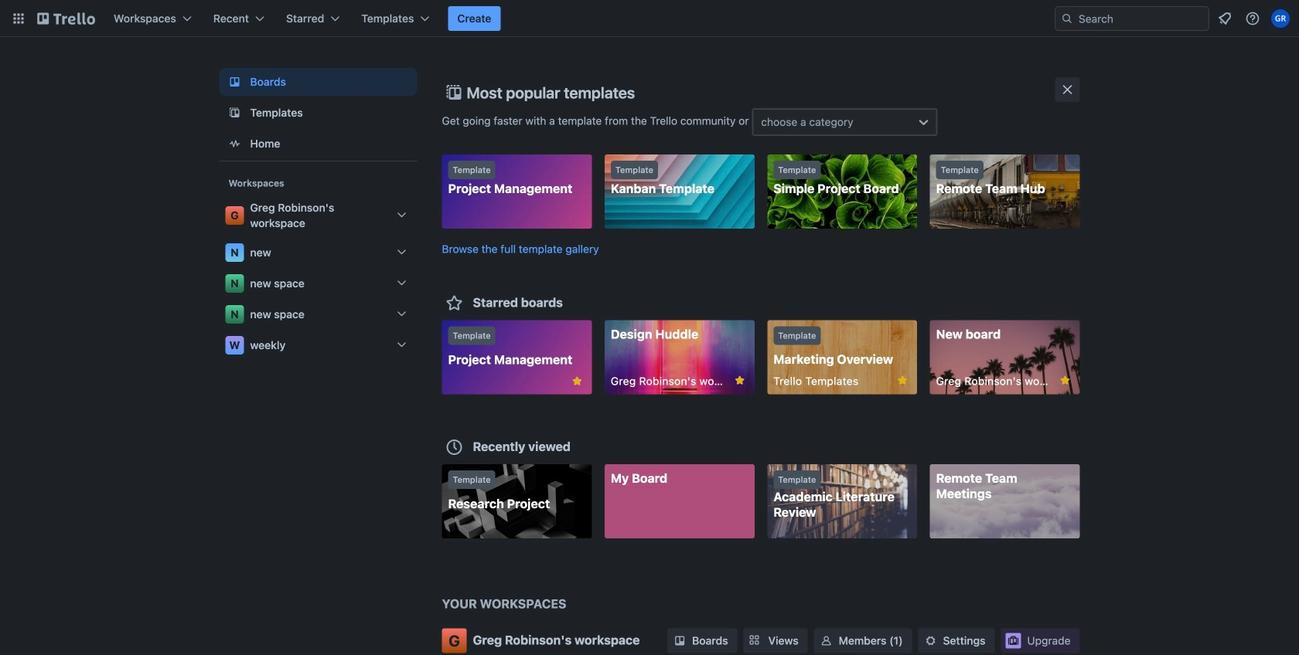 Task type: locate. For each thing, give the bounding box(es) containing it.
1 horizontal spatial click to unstar this board. it will be removed from your starred list. image
[[896, 374, 910, 388]]

1 click to unstar this board. it will be removed from your starred list. image from the left
[[733, 374, 747, 388]]

greg robinson (gregrobinson96) image
[[1271, 9, 1290, 28]]

sm image
[[819, 634, 834, 649], [923, 634, 938, 649]]

1 horizontal spatial sm image
[[923, 634, 938, 649]]

template board image
[[225, 104, 244, 122]]

1 sm image from the left
[[819, 634, 834, 649]]

Search field
[[1073, 8, 1209, 29]]

board image
[[225, 73, 244, 91]]

click to unstar this board. it will be removed from your starred list. image
[[733, 374, 747, 388], [896, 374, 910, 388]]

click to unstar this board. it will be removed from your starred list. image
[[570, 375, 584, 389]]

back to home image
[[37, 6, 95, 31]]

0 horizontal spatial sm image
[[819, 634, 834, 649]]

0 horizontal spatial click to unstar this board. it will be removed from your starred list. image
[[733, 374, 747, 388]]



Task type: describe. For each thing, give the bounding box(es) containing it.
2 sm image from the left
[[923, 634, 938, 649]]

open information menu image
[[1245, 11, 1261, 26]]

2 click to unstar this board. it will be removed from your starred list. image from the left
[[896, 374, 910, 388]]

search image
[[1061, 12, 1073, 25]]

0 notifications image
[[1216, 9, 1234, 28]]

primary element
[[0, 0, 1299, 37]]

sm image
[[672, 634, 688, 649]]

home image
[[225, 135, 244, 153]]



Task type: vqa. For each thing, say whether or not it's contained in the screenshot.
longer
no



